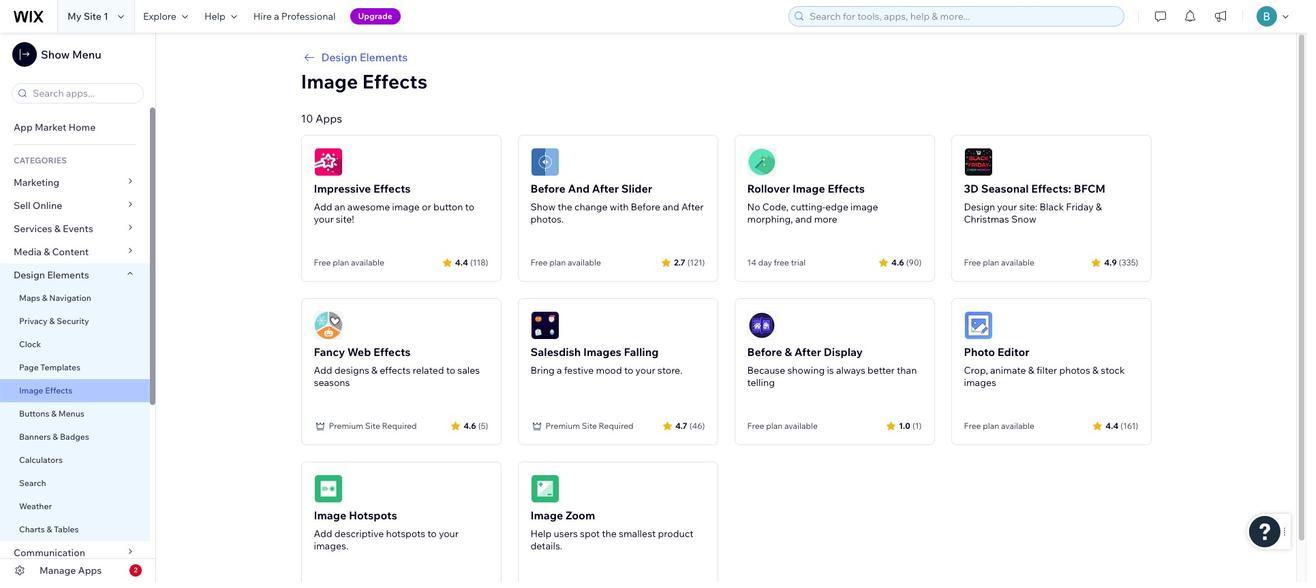 Task type: vqa. For each thing, say whether or not it's contained in the screenshot.


Task type: locate. For each thing, give the bounding box(es) containing it.
free plan available for and
[[531, 258, 601, 268]]

image effects link
[[0, 380, 150, 403]]

free down 'photos.'
[[531, 258, 548, 268]]

0 vertical spatial 4.6
[[892, 257, 904, 268]]

site left 1
[[84, 10, 101, 22]]

1 add from the top
[[314, 201, 332, 213]]

after up showing
[[795, 346, 821, 359]]

free for before & after display
[[747, 421, 764, 431]]

help left 'users'
[[531, 528, 552, 541]]

4.6 left (5)
[[464, 421, 476, 431]]

bfcm
[[1074, 182, 1106, 196]]

communication link
[[0, 542, 150, 565]]

3d
[[964, 182, 979, 196]]

0 horizontal spatial image effects
[[19, 386, 72, 396]]

plan down site!
[[333, 258, 349, 268]]

1 horizontal spatial help
[[531, 528, 552, 541]]

elements
[[360, 50, 408, 64], [47, 269, 89, 282]]

seasons
[[314, 377, 350, 389]]

2
[[134, 566, 138, 575]]

premium for fancy
[[329, 421, 363, 431]]

required down effects
[[382, 421, 417, 431]]

display
[[824, 346, 863, 359]]

users
[[554, 528, 578, 541]]

menu
[[72, 48, 101, 61]]

1 vertical spatial apps
[[78, 565, 102, 577]]

design down 3d
[[964, 201, 995, 213]]

site:
[[1019, 201, 1038, 213]]

calculators
[[19, 455, 63, 466]]

& inside buttons & menus link
[[51, 409, 57, 419]]

free plan available down 'photos.'
[[531, 258, 601, 268]]

1 horizontal spatial before
[[631, 201, 660, 213]]

free plan available down images
[[964, 421, 1035, 431]]

marketing
[[14, 177, 59, 189]]

maps & navigation link
[[0, 287, 150, 310]]

0 vertical spatial show
[[41, 48, 70, 61]]

after for before and after slider
[[592, 182, 619, 196]]

the inside before and after slider show the change with before and after photos.
[[558, 201, 573, 213]]

1 vertical spatial 4.4
[[1106, 421, 1119, 431]]

2 horizontal spatial after
[[795, 346, 821, 359]]

1 vertical spatial a
[[557, 365, 562, 377]]

help
[[204, 10, 225, 22], [531, 528, 552, 541]]

show down before and after slider logo
[[531, 201, 556, 213]]

& left events
[[54, 223, 61, 235]]

1 horizontal spatial design elements
[[321, 50, 408, 64]]

2 horizontal spatial design
[[964, 201, 995, 213]]

show inside button
[[41, 48, 70, 61]]

plan for editor
[[983, 421, 999, 431]]

0 vertical spatial elements
[[360, 50, 408, 64]]

0 horizontal spatial design elements
[[14, 269, 89, 282]]

1 vertical spatial 4.6
[[464, 421, 476, 431]]

and inside rollover image effects no code, cutting-edge image morphing, and more
[[795, 213, 812, 226]]

calculators link
[[0, 449, 150, 472]]

1 vertical spatial show
[[531, 201, 556, 213]]

than
[[897, 365, 917, 377]]

effects inside 'fancy web effects add designs & effects related to sales seasons'
[[374, 346, 411, 359]]

explore
[[143, 10, 176, 22]]

buttons & menus
[[19, 409, 84, 419]]

photo
[[964, 346, 995, 359]]

to right mood
[[624, 365, 633, 377]]

maps & navigation
[[19, 293, 91, 303]]

help inside button
[[204, 10, 225, 22]]

site down designs
[[365, 421, 380, 431]]

apps right 10 in the top of the page
[[316, 112, 342, 125]]

image up 'users'
[[531, 509, 563, 523]]

before inside before & after display because showing is always better than telling
[[747, 346, 782, 359]]

and left more
[[795, 213, 812, 226]]

1 horizontal spatial premium site required
[[546, 421, 634, 431]]

free up the fancy web effects logo
[[314, 258, 331, 268]]

media & content
[[14, 246, 89, 258]]

available down change
[[568, 258, 601, 268]]

1 horizontal spatial image
[[851, 201, 878, 213]]

mood
[[596, 365, 622, 377]]

add for image hotspots
[[314, 528, 332, 541]]

0 horizontal spatial before
[[531, 182, 566, 196]]

free plan available down christmas
[[964, 258, 1035, 268]]

after up with
[[592, 182, 619, 196]]

image right edge
[[851, 201, 878, 213]]

4.4 left (118) on the top of page
[[455, 257, 468, 268]]

& left filter
[[1028, 365, 1035, 377]]

to inside 'fancy web effects add designs & effects related to sales seasons'
[[446, 365, 455, 377]]

0 horizontal spatial design
[[14, 269, 45, 282]]

0 horizontal spatial premium site required
[[329, 421, 417, 431]]

1 horizontal spatial apps
[[316, 112, 342, 125]]

slider
[[621, 182, 652, 196]]

1 vertical spatial after
[[682, 201, 704, 213]]

premium down festive
[[546, 421, 580, 431]]

image effects
[[301, 70, 427, 93], [19, 386, 72, 396]]

1 premium site required from the left
[[329, 421, 417, 431]]

add inside 'fancy web effects add designs & effects related to sales seasons'
[[314, 365, 332, 377]]

1 horizontal spatial the
[[602, 528, 617, 541]]

show menu
[[41, 48, 101, 61]]

upgrade button
[[350, 8, 401, 25]]

free plan available down "telling"
[[747, 421, 818, 431]]

1 horizontal spatial design
[[321, 50, 357, 64]]

effects down templates
[[45, 386, 72, 396]]

to right hotspots
[[428, 528, 437, 541]]

0 vertical spatial a
[[274, 10, 279, 22]]

plan down 'photos.'
[[549, 258, 566, 268]]

premium down seasons
[[329, 421, 363, 431]]

content
[[52, 246, 89, 258]]

before and after slider show the change with before and after photos.
[[531, 182, 704, 226]]

image up 10 apps
[[301, 70, 358, 93]]

image down image hotspots logo
[[314, 509, 347, 523]]

0 vertical spatial after
[[592, 182, 619, 196]]

your down "seasonal"
[[997, 201, 1017, 213]]

day
[[758, 258, 772, 268]]

0 horizontal spatial a
[[274, 10, 279, 22]]

after inside before & after display because showing is always better than telling
[[795, 346, 821, 359]]

effects inside sidebar element
[[45, 386, 72, 396]]

effects inside rollover image effects no code, cutting-edge image morphing, and more
[[828, 182, 865, 196]]

1 vertical spatial design
[[964, 201, 995, 213]]

design
[[321, 50, 357, 64], [964, 201, 995, 213], [14, 269, 45, 282]]

1 horizontal spatial and
[[795, 213, 812, 226]]

impressive effects add an awesome image or button to your site!
[[314, 182, 474, 226]]

0 horizontal spatial site
[[84, 10, 101, 22]]

design inside 3d seasonal effects: bfcm design your site: black friday & christmas snow
[[964, 201, 995, 213]]

available
[[351, 258, 384, 268], [568, 258, 601, 268], [1001, 258, 1035, 268], [784, 421, 818, 431], [1001, 421, 1035, 431]]

0 horizontal spatial premium
[[329, 421, 363, 431]]

media
[[14, 246, 42, 258]]

0 vertical spatial 4.4
[[455, 257, 468, 268]]

0 vertical spatial the
[[558, 201, 573, 213]]

premium for salesdish
[[546, 421, 580, 431]]

site down festive
[[582, 421, 597, 431]]

to left "sales"
[[446, 365, 455, 377]]

image left or
[[392, 201, 420, 213]]

apps for manage apps
[[78, 565, 102, 577]]

image inside image hotspots add descriptive hotspots to your images.
[[314, 509, 347, 523]]

your left the an
[[314, 213, 334, 226]]

spot
[[580, 528, 600, 541]]

show left menu
[[41, 48, 70, 61]]

& left badges
[[53, 432, 58, 442]]

0 horizontal spatial image
[[392, 201, 420, 213]]

4.4 for photo editor
[[1106, 421, 1119, 431]]

add inside image hotspots add descriptive hotspots to your images.
[[314, 528, 332, 541]]

image zoom logo image
[[531, 475, 559, 504]]

the inside image zoom help users spot the smallest product details.
[[602, 528, 617, 541]]

fancy web effects add designs & effects related to sales seasons
[[314, 346, 480, 389]]

before down slider
[[631, 201, 660, 213]]

2 vertical spatial design
[[14, 269, 45, 282]]

1 horizontal spatial 4.6
[[892, 257, 904, 268]]

hire
[[253, 10, 272, 22]]

1 premium from the left
[[329, 421, 363, 431]]

design elements up maps & navigation
[[14, 269, 89, 282]]

image zoom help users spot the smallest product details.
[[531, 509, 694, 553]]

sales
[[458, 365, 480, 377]]

zoom
[[566, 509, 595, 523]]

1 vertical spatial before
[[631, 201, 660, 213]]

& right media
[[44, 246, 50, 258]]

your down falling
[[636, 365, 655, 377]]

& inside 'fancy web effects add designs & effects related to sales seasons'
[[372, 365, 378, 377]]

elements down upgrade button
[[360, 50, 408, 64]]

details.
[[531, 541, 562, 553]]

design down professional
[[321, 50, 357, 64]]

image effects down page templates
[[19, 386, 72, 396]]

4.6 for fancy web effects
[[464, 421, 476, 431]]

& left tables
[[47, 525, 52, 535]]

effects inside impressive effects add an awesome image or button to your site!
[[374, 182, 411, 196]]

free down christmas
[[964, 258, 981, 268]]

web
[[347, 346, 371, 359]]

hire a professional
[[253, 10, 336, 22]]

& right friday in the right top of the page
[[1096, 201, 1102, 213]]

apps inside sidebar element
[[78, 565, 102, 577]]

apps right the manage
[[78, 565, 102, 577]]

and inside before and after slider show the change with before and after photos.
[[663, 201, 679, 213]]

2 vertical spatial add
[[314, 528, 332, 541]]

privacy & security
[[19, 316, 89, 326]]

1 horizontal spatial required
[[599, 421, 634, 431]]

1 horizontal spatial show
[[531, 201, 556, 213]]

your inside salesdish images falling bring a festive mood to your store.
[[636, 365, 655, 377]]

2 premium site required from the left
[[546, 421, 634, 431]]

free down images
[[964, 421, 981, 431]]

1 horizontal spatial site
[[365, 421, 380, 431]]

show menu button
[[12, 42, 101, 67]]

1 horizontal spatial 4.4
[[1106, 421, 1119, 431]]

add left descriptive
[[314, 528, 332, 541]]

0 horizontal spatial help
[[204, 10, 225, 22]]

a right bring
[[557, 365, 562, 377]]

premium site required down designs
[[329, 421, 417, 431]]

1 vertical spatial design elements
[[14, 269, 89, 282]]

hotspots
[[386, 528, 425, 541]]

manage apps
[[40, 565, 102, 577]]

my site 1
[[67, 10, 108, 22]]

free plan available for editor
[[964, 421, 1035, 431]]

3d seasonal effects: bfcm logo image
[[964, 148, 993, 177]]

4.4 (161)
[[1106, 421, 1139, 431]]

0 vertical spatial help
[[204, 10, 225, 22]]

(1)
[[913, 421, 922, 431]]

effects up awesome
[[374, 182, 411, 196]]

2 add from the top
[[314, 365, 332, 377]]

required down mood
[[599, 421, 634, 431]]

4.6 (5)
[[464, 421, 488, 431]]

effects up effects
[[374, 346, 411, 359]]

0 horizontal spatial required
[[382, 421, 417, 431]]

& right privacy
[[49, 316, 55, 326]]

design up maps
[[14, 269, 45, 282]]

4.9
[[1104, 257, 1117, 268]]

0 horizontal spatial show
[[41, 48, 70, 61]]

1 horizontal spatial a
[[557, 365, 562, 377]]

badges
[[60, 432, 89, 442]]

help left hire
[[204, 10, 225, 22]]

plan down "telling"
[[766, 421, 783, 431]]

plan down images
[[983, 421, 999, 431]]

available down animate
[[1001, 421, 1035, 431]]

0 vertical spatial apps
[[316, 112, 342, 125]]

1 vertical spatial design elements link
[[0, 264, 150, 287]]

1 horizontal spatial premium
[[546, 421, 580, 431]]

0 horizontal spatial and
[[663, 201, 679, 213]]

required
[[382, 421, 417, 431], [599, 421, 634, 431]]

free for photo editor
[[964, 421, 981, 431]]

4.4 (118)
[[455, 257, 488, 268]]

after up 2.7 (121)
[[682, 201, 704, 213]]

1 vertical spatial add
[[314, 365, 332, 377]]

impressive effects logo image
[[314, 148, 343, 177]]

the for and
[[558, 201, 573, 213]]

premium site required down festive
[[546, 421, 634, 431]]

0 horizontal spatial 4.6
[[464, 421, 476, 431]]

& up showing
[[785, 346, 792, 359]]

image effects up 10 apps
[[301, 70, 427, 93]]

before for before & after display
[[747, 346, 782, 359]]

(335)
[[1119, 257, 1139, 268]]

2 image from the left
[[851, 201, 878, 213]]

& left effects
[[372, 365, 378, 377]]

1 horizontal spatial after
[[682, 201, 704, 213]]

0 horizontal spatial the
[[558, 201, 573, 213]]

tables
[[54, 525, 79, 535]]

plan down christmas
[[983, 258, 999, 268]]

&
[[1096, 201, 1102, 213], [54, 223, 61, 235], [44, 246, 50, 258], [42, 293, 47, 303], [49, 316, 55, 326], [785, 346, 792, 359], [372, 365, 378, 377], [1028, 365, 1035, 377], [1093, 365, 1099, 377], [51, 409, 57, 419], [53, 432, 58, 442], [47, 525, 52, 535]]

1 vertical spatial help
[[531, 528, 552, 541]]

3 add from the top
[[314, 528, 332, 541]]

2 vertical spatial before
[[747, 346, 782, 359]]

elements inside sidebar element
[[47, 269, 89, 282]]

your inside image hotspots add descriptive hotspots to your images.
[[439, 528, 459, 541]]

image hotspots logo image
[[314, 475, 343, 504]]

a right hire
[[274, 10, 279, 22]]

home
[[69, 121, 96, 134]]

page
[[19, 363, 39, 373]]

0 horizontal spatial 4.4
[[455, 257, 468, 268]]

0 vertical spatial design elements
[[321, 50, 408, 64]]

1 vertical spatial elements
[[47, 269, 89, 282]]

4.4 left (161)
[[1106, 421, 1119, 431]]

1 image from the left
[[392, 201, 420, 213]]

edge
[[826, 201, 849, 213]]

search
[[19, 478, 46, 489]]

& inside 3d seasonal effects: bfcm design your site: black friday & christmas snow
[[1096, 201, 1102, 213]]

& left menus
[[51, 409, 57, 419]]

available for &
[[784, 421, 818, 431]]

2 horizontal spatial site
[[582, 421, 597, 431]]

before and after slider logo image
[[531, 148, 559, 177]]

free down "telling"
[[747, 421, 764, 431]]

available down the snow
[[1001, 258, 1035, 268]]

before up "because"
[[747, 346, 782, 359]]

add down fancy
[[314, 365, 332, 377]]

& right maps
[[42, 293, 47, 303]]

animate
[[990, 365, 1026, 377]]

Search for tools, apps, help & more... field
[[806, 7, 1120, 26]]

& inside charts & tables link
[[47, 525, 52, 535]]

your
[[997, 201, 1017, 213], [314, 213, 334, 226], [636, 365, 655, 377], [439, 528, 459, 541]]

4.6 for rollover image effects
[[892, 257, 904, 268]]

christmas
[[964, 213, 1009, 226]]

0 vertical spatial design
[[321, 50, 357, 64]]

image up cutting-
[[793, 182, 825, 196]]

because
[[747, 365, 785, 377]]

fancy web effects logo image
[[314, 311, 343, 340]]

the right spot
[[602, 528, 617, 541]]

editor
[[998, 346, 1030, 359]]

0 vertical spatial add
[[314, 201, 332, 213]]

always
[[836, 365, 866, 377]]

and right with
[[663, 201, 679, 213]]

and for no
[[795, 213, 812, 226]]

before down before and after slider logo
[[531, 182, 566, 196]]

2 horizontal spatial before
[[747, 346, 782, 359]]

image down page
[[19, 386, 43, 396]]

design elements inside sidebar element
[[14, 269, 89, 282]]

your right hotspots
[[439, 528, 459, 541]]

crop,
[[964, 365, 988, 377]]

2 required from the left
[[599, 421, 634, 431]]

1 required from the left
[[382, 421, 417, 431]]

0 horizontal spatial elements
[[47, 269, 89, 282]]

to right button
[[465, 201, 474, 213]]

available down site!
[[351, 258, 384, 268]]

effects up edge
[[828, 182, 865, 196]]

salesdish images falling bring a festive mood to your store.
[[531, 346, 682, 377]]

0 vertical spatial design elements link
[[301, 49, 1152, 65]]

the down and
[[558, 201, 573, 213]]

0 horizontal spatial after
[[592, 182, 619, 196]]

0 vertical spatial before
[[531, 182, 566, 196]]

1 vertical spatial image effects
[[19, 386, 72, 396]]

2 vertical spatial after
[[795, 346, 821, 359]]

image inside impressive effects add an awesome image or button to your site!
[[392, 201, 420, 213]]

add inside impressive effects add an awesome image or button to your site!
[[314, 201, 332, 213]]

free plan available down site!
[[314, 258, 384, 268]]

add left the an
[[314, 201, 332, 213]]

premium
[[329, 421, 363, 431], [546, 421, 580, 431]]

trial
[[791, 258, 806, 268]]

free for impressive effects
[[314, 258, 331, 268]]

elements up navigation
[[47, 269, 89, 282]]

1 horizontal spatial image effects
[[301, 70, 427, 93]]

charts
[[19, 525, 45, 535]]

1
[[104, 10, 108, 22]]

to
[[465, 201, 474, 213], [446, 365, 455, 377], [624, 365, 633, 377], [428, 528, 437, 541]]

0 horizontal spatial apps
[[78, 565, 102, 577]]

available down showing
[[784, 421, 818, 431]]

design elements down upgrade button
[[321, 50, 408, 64]]

2 premium from the left
[[546, 421, 580, 431]]

1 vertical spatial the
[[602, 528, 617, 541]]

4.6 left (90)
[[892, 257, 904, 268]]



Task type: describe. For each thing, give the bounding box(es) containing it.
image inside sidebar element
[[19, 386, 43, 396]]

salesdish
[[531, 346, 581, 359]]

image inside image zoom help users spot the smallest product details.
[[531, 509, 563, 523]]

premium site required for web
[[329, 421, 417, 431]]

available for and
[[568, 258, 601, 268]]

professional
[[281, 10, 336, 22]]

Search apps... field
[[29, 84, 139, 103]]

change
[[575, 201, 608, 213]]

rollover image effects logo image
[[747, 148, 776, 177]]

photo editor crop, animate & filter photos & stock images
[[964, 346, 1125, 389]]

maps
[[19, 293, 40, 303]]

charts & tables link
[[0, 519, 150, 542]]

black
[[1040, 201, 1064, 213]]

to inside salesdish images falling bring a festive mood to your store.
[[624, 365, 633, 377]]

photos.
[[531, 213, 564, 226]]

& inside privacy & security link
[[49, 316, 55, 326]]

or
[[422, 201, 431, 213]]

buttons
[[19, 409, 49, 419]]

to inside image hotspots add descriptive hotspots to your images.
[[428, 528, 437, 541]]

sell
[[14, 200, 30, 212]]

sidebar element
[[0, 33, 156, 583]]

free plan available for seasonal
[[964, 258, 1035, 268]]

banners & badges
[[19, 432, 89, 442]]

button
[[433, 201, 463, 213]]

add for impressive effects
[[314, 201, 332, 213]]

templates
[[40, 363, 80, 373]]

better
[[868, 365, 895, 377]]

plan for &
[[766, 421, 783, 431]]

& inside banners & badges link
[[53, 432, 58, 442]]

1 horizontal spatial design elements link
[[301, 49, 1152, 65]]

(121)
[[688, 257, 705, 268]]

apps for 10 apps
[[316, 112, 342, 125]]

free plan available for effects
[[314, 258, 384, 268]]

store.
[[658, 365, 682, 377]]

(90)
[[906, 257, 922, 268]]

photo editor logo image
[[964, 311, 993, 340]]

before & after display because showing is always better than telling
[[747, 346, 917, 389]]

and
[[568, 182, 590, 196]]

seasonal
[[981, 182, 1029, 196]]

services
[[14, 223, 52, 235]]

image hotspots add descriptive hotspots to your images.
[[314, 509, 459, 553]]

events
[[63, 223, 93, 235]]

your inside impressive effects add an awesome image or button to your site!
[[314, 213, 334, 226]]

services & events link
[[0, 217, 150, 241]]

premium site required for images
[[546, 421, 634, 431]]

snow
[[1012, 213, 1037, 226]]

and for slider
[[663, 201, 679, 213]]

a inside salesdish images falling bring a festive mood to your store.
[[557, 365, 562, 377]]

is
[[827, 365, 834, 377]]

image inside rollover image effects no code, cutting-edge image morphing, and more
[[793, 182, 825, 196]]

& left the stock
[[1093, 365, 1099, 377]]

sell online link
[[0, 194, 150, 217]]

no
[[747, 201, 760, 213]]

images.
[[314, 541, 349, 553]]

available for editor
[[1001, 421, 1035, 431]]

morphing,
[[747, 213, 793, 226]]

rollover
[[747, 182, 790, 196]]

marketing link
[[0, 171, 150, 194]]

site for salesdish images falling
[[582, 421, 597, 431]]

privacy & security link
[[0, 310, 150, 333]]

(161)
[[1121, 421, 1139, 431]]

available for effects
[[351, 258, 384, 268]]

manage
[[40, 565, 76, 577]]

weather
[[19, 502, 52, 512]]

image inside rollover image effects no code, cutting-edge image morphing, and more
[[851, 201, 878, 213]]

images
[[583, 346, 622, 359]]

free for before and after slider
[[531, 258, 548, 268]]

search link
[[0, 472, 150, 496]]

image effects inside sidebar element
[[19, 386, 72, 396]]

0 vertical spatial image effects
[[301, 70, 427, 93]]

effects down upgrade button
[[362, 70, 427, 93]]

3d seasonal effects: bfcm design your site: black friday & christmas snow
[[964, 182, 1106, 226]]

required for falling
[[599, 421, 634, 431]]

images
[[964, 377, 996, 389]]

salesdish images falling logo image
[[531, 311, 559, 340]]

help inside image zoom help users spot the smallest product details.
[[531, 528, 552, 541]]

after for before & after display
[[795, 346, 821, 359]]

free for 3d seasonal effects: bfcm
[[964, 258, 981, 268]]

plan for seasonal
[[983, 258, 999, 268]]

descriptive
[[335, 528, 384, 541]]

sell online
[[14, 200, 62, 212]]

& inside maps & navigation link
[[42, 293, 47, 303]]

stock
[[1101, 365, 1125, 377]]

1.0
[[899, 421, 911, 431]]

weather link
[[0, 496, 150, 519]]

upgrade
[[358, 11, 392, 21]]

categories
[[14, 155, 67, 166]]

to inside impressive effects add an awesome image or button to your site!
[[465, 201, 474, 213]]

4.6 (90)
[[892, 257, 922, 268]]

security
[[57, 316, 89, 326]]

effects:
[[1031, 182, 1072, 196]]

1.0 (1)
[[899, 421, 922, 431]]

plan for effects
[[333, 258, 349, 268]]

before & after display logo image
[[747, 311, 776, 340]]

available for seasonal
[[1001, 258, 1035, 268]]

site!
[[336, 213, 354, 226]]

friday
[[1066, 201, 1094, 213]]

14
[[747, 258, 757, 268]]

show inside before and after slider show the change with before and after photos.
[[531, 201, 556, 213]]

design inside sidebar element
[[14, 269, 45, 282]]

bring
[[531, 365, 555, 377]]

required for effects
[[382, 421, 417, 431]]

rollover image effects no code, cutting-edge image morphing, and more
[[747, 182, 878, 226]]

10 apps
[[301, 112, 342, 125]]

an
[[335, 201, 345, 213]]

free plan available for &
[[747, 421, 818, 431]]

communication
[[14, 547, 87, 560]]

0 horizontal spatial design elements link
[[0, 264, 150, 287]]

app market home link
[[0, 116, 150, 139]]

& inside services & events link
[[54, 223, 61, 235]]

related
[[413, 365, 444, 377]]

the for zoom
[[602, 528, 617, 541]]

& inside before & after display because showing is always better than telling
[[785, 346, 792, 359]]

impressive
[[314, 182, 371, 196]]

effects
[[380, 365, 411, 377]]

app market home
[[14, 121, 96, 134]]

a inside hire a professional link
[[274, 10, 279, 22]]

showing
[[788, 365, 825, 377]]

navigation
[[49, 293, 91, 303]]

before for before and after slider
[[531, 182, 566, 196]]

(46)
[[690, 421, 705, 431]]

2.7
[[674, 257, 685, 268]]

site for fancy web effects
[[365, 421, 380, 431]]

plan for and
[[549, 258, 566, 268]]

your inside 3d seasonal effects: bfcm design your site: black friday & christmas snow
[[997, 201, 1017, 213]]

page templates link
[[0, 356, 150, 380]]

& inside 'media & content' link
[[44, 246, 50, 258]]

hotspots
[[349, 509, 397, 523]]

2.7 (121)
[[674, 257, 705, 268]]

product
[[658, 528, 694, 541]]

charts & tables
[[19, 525, 79, 535]]

4.4 for impressive effects
[[455, 257, 468, 268]]

1 horizontal spatial elements
[[360, 50, 408, 64]]

cutting-
[[791, 201, 826, 213]]

media & content link
[[0, 241, 150, 264]]

free
[[774, 258, 789, 268]]

awesome
[[347, 201, 390, 213]]

designs
[[335, 365, 369, 377]]

4.9 (335)
[[1104, 257, 1139, 268]]



